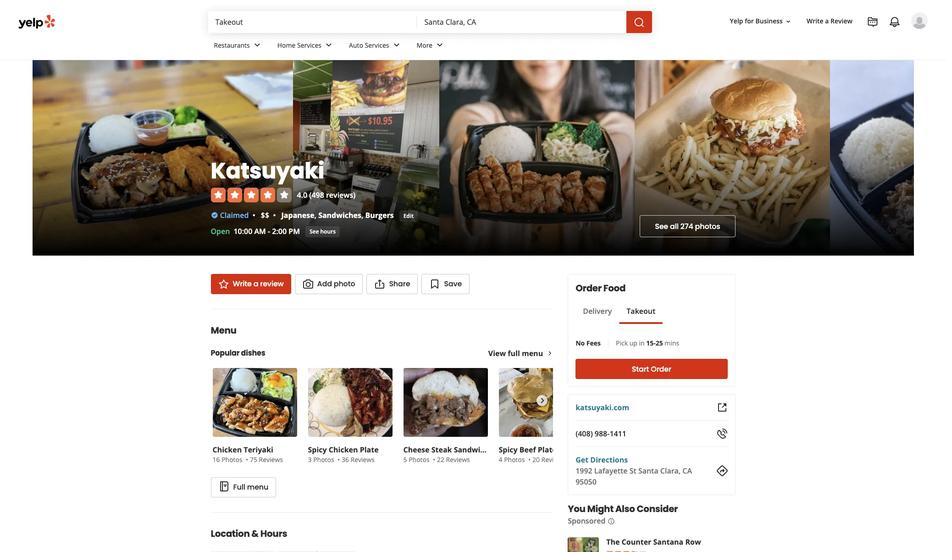 Task type: describe. For each thing, give the bounding box(es) containing it.
plate for spicy chicken plate
[[360, 445, 379, 455]]

1411
[[610, 429, 627, 439]]

2:00
[[272, 226, 287, 236]]

review
[[260, 279, 284, 289]]

delivery
[[583, 306, 612, 316]]

24 external link v2 image
[[717, 402, 728, 413]]

photo of katsuyaki - santa clara, ca, us. chicken katsu plate! image
[[440, 60, 635, 256]]

22 reviews
[[437, 455, 470, 464]]

menu element
[[196, 309, 585, 497]]

row
[[686, 537, 701, 547]]

see all 274 photos link
[[640, 215, 736, 237]]

16 claim filled v2 image
[[211, 211, 218, 219]]

write a review
[[807, 17, 853, 25]]

3
[[308, 455, 312, 464]]

food
[[604, 282, 626, 295]]

beef
[[520, 445, 536, 455]]

1 horizontal spatial menu
[[522, 348, 543, 358]]

write a review link
[[803, 13, 857, 30]]

japanese
[[282, 210, 315, 220]]

a for review
[[254, 279, 258, 289]]

36
[[342, 455, 349, 464]]

more link
[[410, 33, 453, 60]]

open 10:00 am - 2:00 pm
[[211, 226, 300, 236]]

santana
[[654, 537, 684, 547]]

location & hours element
[[196, 512, 568, 552]]

15-
[[647, 339, 656, 347]]

add photo link
[[295, 274, 363, 294]]

santa
[[639, 466, 659, 476]]

reviews for teriyaki
[[259, 455, 283, 464]]

no fees
[[576, 339, 601, 347]]

consider
[[637, 502, 678, 515]]

none field near
[[425, 17, 619, 27]]

see for see all 274 photos
[[655, 221, 669, 232]]

cheese
[[404, 445, 430, 455]]

photos
[[695, 221, 721, 232]]

photos for cheese steak sandwich
[[409, 455, 430, 464]]

the counter santana row
[[607, 537, 701, 547]]

you
[[568, 502, 586, 515]]

st
[[630, 466, 637, 476]]

japanese link
[[282, 210, 315, 220]]

pm
[[289, 226, 300, 236]]

full menu link
[[211, 477, 276, 497]]

view full menu
[[489, 348, 543, 358]]

takeout
[[627, 306, 656, 316]]

274
[[681, 221, 694, 232]]

order inside button
[[651, 364, 672, 374]]

photo of katsuyaki - santa clara, ca, us. #7 beef teri & chick katsu combo image
[[831, 60, 947, 256]]

22
[[437, 455, 445, 464]]

16 info v2 image
[[608, 518, 615, 525]]

you might also consider
[[568, 502, 678, 515]]

14 chevron right outline image
[[547, 350, 553, 357]]

95050
[[576, 477, 597, 487]]

spicy for spicy chicken plate
[[308, 445, 327, 455]]

steak
[[432, 445, 452, 455]]

20
[[533, 455, 540, 464]]

photos for spicy beef plate
[[504, 455, 525, 464]]

4
[[499, 455, 503, 464]]

yelp for business button
[[727, 13, 796, 30]]

2 , from the left
[[362, 210, 364, 220]]

-
[[268, 226, 270, 236]]

restaurants
[[214, 41, 250, 49]]

popular dishes
[[211, 348, 265, 358]]

auto
[[349, 41, 363, 49]]

1 , from the left
[[315, 210, 317, 220]]

24 directions v2 image
[[717, 465, 728, 476]]

(498 reviews) link
[[309, 190, 356, 200]]

cheese steak sandwich image
[[404, 368, 488, 437]]

also
[[616, 502, 635, 515]]

katsuyaki
[[211, 155, 325, 186]]

reviews for chicken
[[351, 455, 375, 464]]

75 reviews
[[250, 455, 283, 464]]

$$
[[261, 210, 269, 220]]

open
[[211, 226, 230, 236]]

teriyaki
[[244, 445, 273, 455]]

sandwiches link
[[319, 210, 362, 220]]

24 chevron down v2 image for auto services
[[391, 40, 402, 51]]

hours
[[261, 527, 287, 540]]

lafayette
[[595, 466, 628, 476]]

plate for spicy beef plate
[[538, 445, 557, 455]]

sandwich
[[454, 445, 489, 455]]

full
[[233, 482, 245, 492]]

counter
[[622, 537, 652, 547]]

chicken teriyaki image
[[213, 368, 297, 437]]

16 chevron down v2 image
[[785, 18, 792, 25]]

auto services
[[349, 41, 389, 49]]

write for write a review
[[807, 17, 824, 25]]

spicy chicken plate 3 photos
[[308, 445, 379, 464]]

popular
[[211, 348, 240, 358]]

4 star rating image
[[211, 188, 292, 202]]

see hours
[[310, 227, 336, 235]]

home services
[[278, 41, 322, 49]]

photo of katsuyaki - santa clara, ca, us. pick up image
[[293, 60, 440, 256]]

photo of katsuyaki - santa clara, ca, us. katsu burger with fries image
[[635, 60, 831, 256]]

4.0
[[297, 190, 308, 200]]

chicken teriyaki 16 photos
[[213, 445, 273, 464]]

services for home services
[[297, 41, 322, 49]]

a for review
[[826, 17, 829, 25]]

sponsored
[[568, 516, 606, 526]]

see hours link
[[306, 226, 340, 237]]

photo of katsuyaki - santa clara, ca, us. #5 - chicken teri & katsu combo w/ mushrooms image
[[32, 60, 293, 256]]

maria w. image
[[912, 12, 928, 29]]



Task type: locate. For each thing, give the bounding box(es) containing it.
order right start
[[651, 364, 672, 374]]

photos inside cheese steak sandwich 5 photos
[[409, 455, 430, 464]]

chicken inside "chicken teriyaki 16 photos"
[[213, 445, 242, 455]]

1 horizontal spatial order
[[651, 364, 672, 374]]

0 horizontal spatial plate
[[360, 445, 379, 455]]

1 horizontal spatial ,
[[362, 210, 364, 220]]

0 horizontal spatial services
[[297, 41, 322, 49]]

get directions 1992 lafayette st santa clara, ca 95050
[[576, 455, 692, 487]]

24 chevron down v2 image inside auto services link
[[391, 40, 402, 51]]

24 menu v2 image
[[219, 481, 230, 492]]

2 24 chevron down v2 image from the left
[[435, 40, 446, 51]]

business categories element
[[207, 33, 928, 60]]

2 services from the left
[[365, 41, 389, 49]]

24 chevron down v2 image right more
[[435, 40, 446, 51]]

claimed
[[220, 210, 249, 220]]

None search field
[[208, 11, 654, 33]]

1 24 chevron down v2 image from the left
[[252, 40, 263, 51]]

spicy beef plate 4 photos
[[499, 445, 557, 464]]

katsuyaki.com link
[[576, 402, 630, 413]]

see
[[655, 221, 669, 232], [310, 227, 319, 235]]

see inside see all 274 photos link
[[655, 221, 669, 232]]

full menu
[[233, 482, 269, 492]]

(408)
[[576, 429, 593, 439]]

no
[[576, 339, 585, 347]]

start
[[632, 364, 649, 374]]

2 chicken from the left
[[329, 445, 358, 455]]

a left review
[[826, 17, 829, 25]]

, left burgers 'link' at the top left of page
[[362, 210, 364, 220]]

1 plate from the left
[[360, 445, 379, 455]]

more
[[417, 41, 433, 49]]

user actions element
[[723, 11, 941, 68]]

burgers link
[[365, 210, 394, 220]]

4.0 (498 reviews)
[[297, 190, 356, 200]]

plate up 20 reviews
[[538, 445, 557, 455]]

24 chevron down v2 image right restaurants
[[252, 40, 263, 51]]

24 save outline v2 image
[[430, 279, 441, 290]]

1 horizontal spatial 24 chevron down v2 image
[[435, 40, 446, 51]]

(498
[[309, 190, 324, 200]]

2 photos from the left
[[313, 455, 334, 464]]

add photo
[[317, 279, 355, 289]]

home
[[278, 41, 296, 49]]

burgers
[[365, 210, 394, 220]]

1 horizontal spatial spicy
[[499, 445, 518, 455]]

order up "delivery" in the bottom of the page
[[576, 282, 602, 295]]

mins
[[665, 339, 680, 347]]

Near text field
[[425, 17, 619, 27]]

restaurants link
[[207, 33, 270, 60]]

services for auto services
[[365, 41, 389, 49]]

reviews for steak
[[446, 455, 470, 464]]

clara,
[[661, 466, 681, 476]]

, up 'see hours'
[[315, 210, 317, 220]]

pick up in 15-25 mins
[[616, 339, 680, 347]]

see left all
[[655, 221, 669, 232]]

2 24 chevron down v2 image from the left
[[391, 40, 402, 51]]

all
[[670, 221, 679, 232]]

view full menu link
[[489, 348, 553, 358]]

see inside see hours link
[[310, 227, 319, 235]]

services right home on the top left of page
[[297, 41, 322, 49]]

save
[[444, 279, 462, 289]]

reviews for beef
[[542, 455, 566, 464]]

get directions link
[[576, 455, 628, 465]]

0 horizontal spatial 24 chevron down v2 image
[[252, 40, 263, 51]]

1 spicy from the left
[[308, 445, 327, 455]]

0 vertical spatial menu
[[522, 348, 543, 358]]

10:00
[[234, 226, 253, 236]]

write for write a review
[[233, 279, 252, 289]]

takeout tab panel
[[576, 324, 663, 328]]

plate inside spicy chicken plate 3 photos
[[360, 445, 379, 455]]

0 horizontal spatial spicy
[[308, 445, 327, 455]]

photos inside "chicken teriyaki 16 photos"
[[222, 455, 243, 464]]

1 horizontal spatial see
[[655, 221, 669, 232]]

photos inside spicy chicken plate 3 photos
[[313, 455, 334, 464]]

24 chevron down v2 image inside home services link
[[324, 40, 335, 51]]

plate inside "spicy beef plate 4 photos"
[[538, 445, 557, 455]]

fees
[[587, 339, 601, 347]]

spicy for spicy beef plate
[[499, 445, 518, 455]]

yelp for business
[[730, 17, 783, 25]]

see all 274 photos
[[655, 221, 721, 232]]

Find text field
[[215, 17, 410, 27]]

photos right 4
[[504, 455, 525, 464]]

might
[[588, 502, 614, 515]]

tab list containing delivery
[[576, 306, 663, 324]]

get
[[576, 455, 589, 465]]

0 horizontal spatial none field
[[215, 17, 410, 27]]

0 horizontal spatial order
[[576, 282, 602, 295]]

write right 24 star v2 icon
[[233, 279, 252, 289]]

notifications image
[[890, 17, 901, 28]]

photos inside "spicy beef plate 4 photos"
[[504, 455, 525, 464]]

1 horizontal spatial services
[[365, 41, 389, 49]]

1 none field from the left
[[215, 17, 410, 27]]

2 plate from the left
[[538, 445, 557, 455]]

menu
[[522, 348, 543, 358], [247, 482, 269, 492]]

order food
[[576, 282, 626, 295]]

spicy inside "spicy beef plate 4 photos"
[[499, 445, 518, 455]]

1 horizontal spatial write
[[807, 17, 824, 25]]

previous image
[[217, 395, 227, 406]]

1 photos from the left
[[222, 455, 243, 464]]

services right auto
[[365, 41, 389, 49]]

write left review
[[807, 17, 824, 25]]

services
[[297, 41, 322, 49], [365, 41, 389, 49]]

see for see hours
[[310, 227, 319, 235]]

1 services from the left
[[297, 41, 322, 49]]

24 star v2 image
[[218, 279, 229, 290]]

write inside user actions element
[[807, 17, 824, 25]]

home services link
[[270, 33, 342, 60]]

(408) 988-1411
[[576, 429, 627, 439]]

4 reviews from the left
[[542, 455, 566, 464]]

menu left 14 chevron right outline image
[[522, 348, 543, 358]]

24 chevron down v2 image left auto
[[324, 40, 335, 51]]

a left review at the left of page
[[254, 279, 258, 289]]

none field find
[[215, 17, 410, 27]]

japanese , sandwiches , burgers
[[282, 210, 394, 220]]

reviews right 20
[[542, 455, 566, 464]]

the counter santana row link
[[607, 537, 701, 547]]

3 reviews from the left
[[446, 455, 470, 464]]

hours
[[321, 227, 336, 235]]

spicy up 4
[[499, 445, 518, 455]]

24 chevron down v2 image for home services
[[324, 40, 335, 51]]

24 chevron down v2 image for more
[[435, 40, 446, 51]]

5
[[404, 455, 407, 464]]

0 vertical spatial a
[[826, 17, 829, 25]]

pick
[[616, 339, 628, 347]]

1 horizontal spatial 24 chevron down v2 image
[[391, 40, 402, 51]]

write a review link
[[211, 274, 291, 294]]

share button
[[367, 274, 418, 294]]

spicy inside spicy chicken plate 3 photos
[[308, 445, 327, 455]]

24 share v2 image
[[375, 279, 386, 290]]

a
[[826, 17, 829, 25], [254, 279, 258, 289]]

cheese steak sandwich 5 photos
[[404, 445, 489, 464]]

0 vertical spatial write
[[807, 17, 824, 25]]

1 horizontal spatial chicken
[[329, 445, 358, 455]]

None field
[[215, 17, 410, 27], [425, 17, 619, 27]]

0 horizontal spatial a
[[254, 279, 258, 289]]

0 vertical spatial order
[[576, 282, 602, 295]]

sandwiches
[[319, 210, 362, 220]]

tab list
[[576, 306, 663, 324]]

write
[[807, 17, 824, 25], [233, 279, 252, 289]]

photo
[[334, 279, 355, 289]]

reviews down teriyaki
[[259, 455, 283, 464]]

menu right the 'full'
[[247, 482, 269, 492]]

1992
[[576, 466, 593, 476]]

reviews
[[259, 455, 283, 464], [351, 455, 375, 464], [446, 455, 470, 464], [542, 455, 566, 464]]

map image
[[211, 551, 355, 552]]

next image
[[537, 395, 548, 406]]

1 horizontal spatial a
[[826, 17, 829, 25]]

24 chevron down v2 image
[[252, 40, 263, 51], [435, 40, 446, 51]]

order
[[576, 282, 602, 295], [651, 364, 672, 374]]

24 chevron down v2 image right auto services
[[391, 40, 402, 51]]

1 vertical spatial menu
[[247, 482, 269, 492]]

2 reviews from the left
[[351, 455, 375, 464]]

1 chicken from the left
[[213, 445, 242, 455]]

plate
[[360, 445, 379, 455], [538, 445, 557, 455]]

24 chevron down v2 image inside restaurants 'link'
[[252, 40, 263, 51]]

3 photos from the left
[[409, 455, 430, 464]]

full
[[508, 348, 520, 358]]

1 vertical spatial order
[[651, 364, 672, 374]]

chicken up "16"
[[213, 445, 242, 455]]

share
[[389, 279, 410, 289]]

edit
[[404, 212, 414, 220]]

save button
[[422, 274, 470, 294]]

3.5 star rating image
[[607, 551, 647, 552]]

photos right 3
[[313, 455, 334, 464]]

24 phone v2 image
[[717, 428, 728, 439]]

reviews)
[[326, 190, 356, 200]]

photos for spicy chicken plate
[[313, 455, 334, 464]]

24 camera v2 image
[[303, 279, 314, 290]]

location & hours
[[211, 527, 287, 540]]

24 chevron down v2 image
[[324, 40, 335, 51], [391, 40, 402, 51]]

spicy up 3
[[308, 445, 327, 455]]

1 horizontal spatial plate
[[538, 445, 557, 455]]

photos down cheese
[[409, 455, 430, 464]]

spicy chicken plate image
[[308, 368, 393, 437]]

2 none field from the left
[[425, 17, 619, 27]]

reviews down sandwich
[[446, 455, 470, 464]]

search image
[[634, 17, 645, 28]]

yelp
[[730, 17, 744, 25]]

spicy beef plate image
[[499, 368, 583, 437]]

1 vertical spatial write
[[233, 279, 252, 289]]

1 horizontal spatial none field
[[425, 17, 619, 27]]

am
[[254, 226, 266, 236]]

katsuyaki.com
[[576, 402, 630, 413]]

0 horizontal spatial ,
[[315, 210, 317, 220]]

&
[[252, 527, 259, 540]]

0 horizontal spatial write
[[233, 279, 252, 289]]

16
[[213, 455, 220, 464]]

0 horizontal spatial see
[[310, 227, 319, 235]]

1 vertical spatial a
[[254, 279, 258, 289]]

in
[[639, 339, 645, 347]]

25
[[656, 339, 663, 347]]

reviews right 36
[[351, 455, 375, 464]]

1 reviews from the left
[[259, 455, 283, 464]]

see left hours on the left of the page
[[310, 227, 319, 235]]

review
[[831, 17, 853, 25]]

chicken inside spicy chicken plate 3 photos
[[329, 445, 358, 455]]

view
[[489, 348, 506, 358]]

plate up 36 reviews
[[360, 445, 379, 455]]

photos right "16"
[[222, 455, 243, 464]]

menu
[[211, 324, 237, 337]]

write a review
[[233, 279, 284, 289]]

start order
[[632, 364, 672, 374]]

0 horizontal spatial menu
[[247, 482, 269, 492]]

projects image
[[868, 17, 879, 28]]

0 horizontal spatial 24 chevron down v2 image
[[324, 40, 335, 51]]

24 chevron down v2 image inside more link
[[435, 40, 446, 51]]

4 photos from the left
[[504, 455, 525, 464]]

for
[[745, 17, 754, 25]]

chicken up 36
[[329, 445, 358, 455]]

24 chevron down v2 image for restaurants
[[252, 40, 263, 51]]

2 spicy from the left
[[499, 445, 518, 455]]

1 24 chevron down v2 image from the left
[[324, 40, 335, 51]]

0 horizontal spatial chicken
[[213, 445, 242, 455]]



Task type: vqa. For each thing, say whether or not it's contained in the screenshot.
option
no



